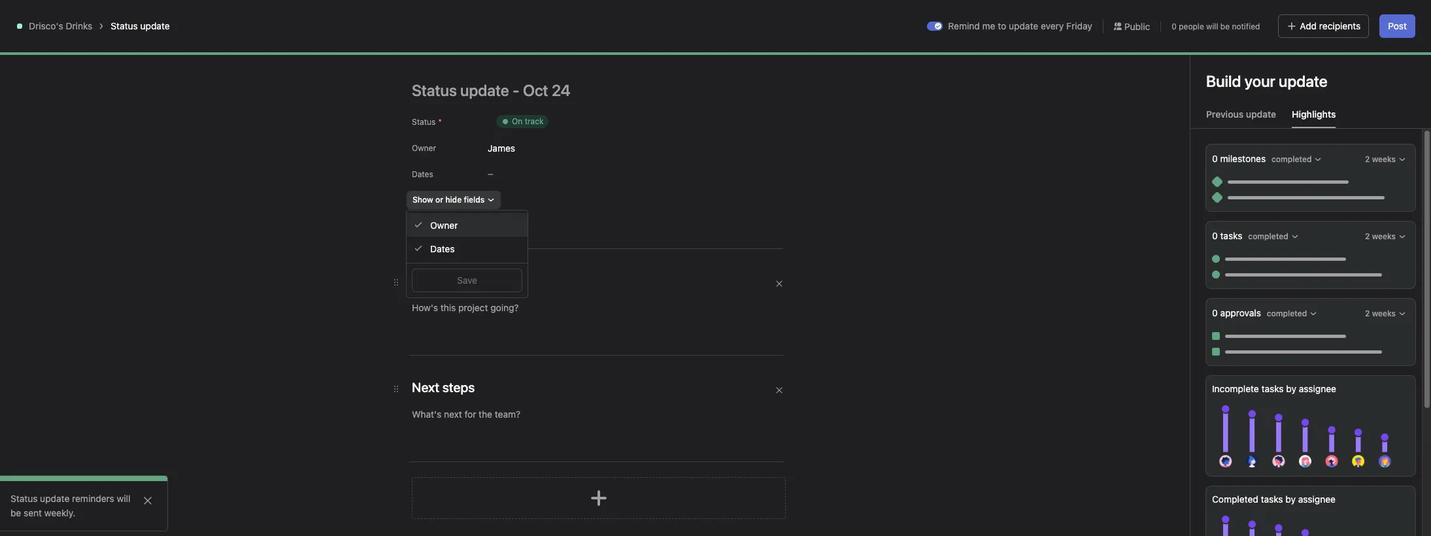 Task type: locate. For each thing, give the bounding box(es) containing it.
0 horizontal spatial 15
[[1203, 248, 1212, 258]]

0 vertical spatial 15
[[1203, 248, 1212, 258]]

tasks for 0
[[1221, 230, 1243, 241]]

0 vertical spatial what's
[[1240, 10, 1266, 20]]

ago down joined
[[1246, 248, 1259, 258]]

Section title text field
[[412, 272, 469, 290]]

15 inside "you joined 15 minutes ago"
[[1203, 248, 1212, 258]]

2 weeks button for milestones
[[1362, 150, 1410, 169]]

completed right 0 tasks
[[1249, 232, 1289, 241]]

on down workflow at the left top of page
[[512, 116, 523, 126]]

public
[[1125, 21, 1151, 32]]

completed down the status?
[[1272, 154, 1312, 164]]

None text field
[[212, 44, 307, 67]]

15 down "project created"
[[1237, 319, 1245, 328]]

you
[[1203, 232, 1222, 244]]

status inside status update reminders will be sent weekly.
[[10, 493, 38, 504]]

status
[[111, 20, 138, 31], [412, 117, 436, 127], [10, 493, 38, 504]]

1 horizontal spatial ago
[[1279, 319, 1293, 328]]

by right incomplete
[[1287, 383, 1297, 394]]

0 vertical spatial completed
[[1272, 154, 1312, 164]]

0 vertical spatial on track
[[512, 116, 544, 126]]

incomplete
[[1213, 383, 1260, 394]]

2 2 from the top
[[1366, 232, 1370, 241]]

info
[[1369, 10, 1383, 20]]

0 horizontal spatial ago
[[1246, 248, 1259, 258]]

completed right approvals
[[1267, 309, 1308, 319]]

track right off
[[1351, 146, 1372, 157]]

2 vertical spatial completed button
[[1264, 305, 1321, 323]]

1 2 weeks from the top
[[1366, 154, 1396, 164]]

completed button right you
[[1245, 228, 1303, 246]]

hide sidebar image
[[17, 10, 27, 21]]

people
[[1179, 21, 1205, 31]]

workflow link
[[479, 80, 530, 95]]

0
[[1172, 21, 1177, 31], [1213, 153, 1218, 164], [1213, 230, 1218, 241], [1213, 307, 1218, 319]]

dates up show
[[412, 169, 433, 179]]

status up "sent"
[[10, 493, 38, 504]]

james
[[488, 142, 515, 153], [1203, 317, 1232, 328]]

1 vertical spatial on track
[[1207, 146, 1243, 157]]

0 for 0 approvals
[[1213, 307, 1218, 319]]

0 horizontal spatial add
[[1300, 20, 1317, 31]]

0 vertical spatial ago
[[1246, 248, 1259, 258]]

2 for 0 approvals
[[1366, 309, 1370, 319]]

0 vertical spatial james
[[488, 142, 515, 153]]

what's in my trial? button
[[1234, 7, 1314, 25]]

0 for 0 milestones
[[1213, 153, 1218, 164]]

1 vertical spatial 2
[[1366, 232, 1370, 241]]

1 2 from the top
[[1366, 154, 1370, 164]]

track down what's the status?
[[1221, 146, 1243, 157]]

0 vertical spatial will
[[1207, 21, 1219, 31]]

status for status *
[[412, 117, 436, 127]]

dates up summary text box
[[430, 243, 455, 254]]

1 vertical spatial weeks
[[1373, 232, 1396, 241]]

what's for what's the status?
[[1188, 115, 1229, 130]]

minutes inside 'project created james 15 minutes ago'
[[1248, 319, 1277, 328]]

ago inside "you joined 15 minutes ago"
[[1246, 248, 1259, 258]]

on inside popup button
[[512, 116, 523, 126]]

completed button right approvals
[[1264, 305, 1321, 323]]

1 vertical spatial tasks
[[1262, 383, 1284, 394]]

0 vertical spatial 2 weeks
[[1366, 154, 1396, 164]]

1 vertical spatial will
[[117, 493, 130, 504]]

0 horizontal spatial will
[[117, 493, 130, 504]]

0 vertical spatial 2 weeks button
[[1362, 150, 1410, 169]]

2 for 0 tasks
[[1366, 232, 1370, 241]]

on track down what's the status?
[[1207, 146, 1243, 157]]

2
[[1366, 154, 1370, 164], [1366, 232, 1370, 241], [1366, 309, 1370, 319]]

2 vertical spatial 2 weeks
[[1366, 309, 1396, 319]]

3 2 weeks button from the top
[[1362, 305, 1410, 323]]

risk
[[1287, 146, 1302, 157]]

completed button for 0 milestones
[[1269, 150, 1326, 169]]

0 vertical spatial owner
[[412, 143, 436, 153]]

connected goals
[[415, 376, 514, 391]]

will left close image at the left bottom of the page
[[117, 493, 130, 504]]

ago inside 'project created james 15 minutes ago'
[[1279, 319, 1293, 328]]

update inside tab list
[[1246, 109, 1277, 120]]

owner down status *
[[412, 143, 436, 153]]

be left notified
[[1221, 21, 1230, 31]]

recipients
[[1320, 20, 1361, 31]]

1 horizontal spatial on
[[1207, 146, 1219, 157]]

0 vertical spatial dates
[[412, 169, 433, 179]]

completed for 0 tasks
[[1249, 232, 1289, 241]]

1 vertical spatial minutes
[[1248, 319, 1277, 328]]

2 horizontal spatial track
[[1351, 146, 1372, 157]]

weeks for tasks
[[1373, 232, 1396, 241]]

workflow
[[490, 82, 530, 93]]

drisco's drinks link
[[29, 20, 92, 31]]

list box
[[561, 5, 875, 26]]

what's
[[1240, 10, 1266, 20], [1188, 115, 1229, 130]]

1 horizontal spatial be
[[1221, 21, 1230, 31]]

incomplete tasks by assignee
[[1213, 383, 1337, 394]]

completed for 0 approvals
[[1267, 309, 1308, 319]]

completed
[[1272, 154, 1312, 164], [1249, 232, 1289, 241], [1267, 309, 1308, 319]]

update
[[140, 20, 170, 31], [1009, 20, 1039, 31], [1246, 109, 1277, 120], [40, 493, 70, 504]]

2 weeks for milestones
[[1366, 154, 1396, 164]]

update inside status update reminders will be sent weekly.
[[40, 493, 70, 504]]

1 vertical spatial by
[[1286, 494, 1296, 505]]

1 vertical spatial assignee
[[1299, 494, 1336, 505]]

0 left approvals
[[1213, 307, 1218, 319]]

1 vertical spatial james
[[1203, 317, 1232, 328]]

0 milestones
[[1213, 153, 1269, 164]]

0 horizontal spatial be
[[10, 508, 21, 519]]

2 weeks for tasks
[[1366, 232, 1396, 241]]

off
[[1335, 146, 1348, 157]]

be left "sent"
[[10, 508, 21, 519]]

weeks for approvals
[[1373, 309, 1396, 319]]

2 vertical spatial completed
[[1267, 309, 1308, 319]]

tab list
[[1191, 107, 1432, 129]]

3 2 weeks from the top
[[1366, 309, 1396, 319]]

0 vertical spatial weeks
[[1373, 154, 1396, 164]]

0 horizontal spatial track
[[525, 116, 544, 126]]

track down workflow at the left top of page
[[525, 116, 544, 126]]

2 vertical spatial status
[[10, 493, 38, 504]]

1 vertical spatial be
[[10, 508, 21, 519]]

by
[[1287, 383, 1297, 394], [1286, 494, 1296, 505]]

1 horizontal spatial james
[[1203, 317, 1232, 328]]

ago right approvals
[[1279, 319, 1293, 328]]

1 weeks from the top
[[1373, 154, 1396, 164]]

my
[[1277, 10, 1288, 20]]

ago
[[1246, 248, 1259, 258], [1279, 319, 1293, 328]]

minutes inside "you joined 15 minutes ago"
[[1214, 248, 1243, 258]]

home
[[34, 44, 59, 56]]

add for add billing info
[[1328, 10, 1342, 20]]

every
[[1041, 20, 1064, 31]]

what's the status?
[[1188, 115, 1298, 130]]

1 horizontal spatial on track
[[1207, 146, 1243, 157]]

0 vertical spatial be
[[1221, 21, 1230, 31]]

1 horizontal spatial add
[[1328, 10, 1342, 20]]

add recipients button
[[1279, 14, 1370, 38]]

minutes
[[1214, 248, 1243, 258], [1248, 319, 1277, 328]]

show or hide fields button
[[407, 191, 501, 209]]

invite
[[37, 513, 60, 525]]

completed button for 0 approvals
[[1264, 305, 1321, 323]]

minutes down you joined button
[[1214, 248, 1243, 258]]

15 for james
[[1237, 319, 1245, 328]]

1 vertical spatial ago
[[1279, 319, 1293, 328]]

1 vertical spatial status
[[412, 117, 436, 127]]

0 vertical spatial minutes
[[1214, 248, 1243, 258]]

james down "project created"
[[1203, 317, 1232, 328]]

what's up notified
[[1240, 10, 1266, 20]]

on left milestones
[[1207, 146, 1219, 157]]

0 left joined
[[1213, 230, 1218, 241]]

track inside popup button
[[525, 116, 544, 126]]

0 vertical spatial status
[[111, 20, 138, 31]]

0 horizontal spatial what's
[[1188, 115, 1229, 130]]

1 vertical spatial 2 weeks
[[1366, 232, 1396, 241]]

0 left 25
[[1172, 21, 1177, 31]]

will right people
[[1207, 21, 1219, 31]]

—
[[488, 170, 494, 178]]

2 2 weeks button from the top
[[1362, 228, 1410, 246]]

completed button left off
[[1269, 150, 1326, 169]]

dashboard link
[[546, 80, 604, 95]]

update for previous update
[[1246, 109, 1277, 120]]

1 vertical spatial 2 weeks button
[[1362, 228, 1410, 246]]

track
[[525, 116, 544, 126], [1221, 146, 1243, 157], [1351, 146, 1372, 157]]

1 horizontal spatial status
[[111, 20, 138, 31]]

friday
[[1067, 20, 1093, 31]]

joined
[[1224, 232, 1254, 244]]

james link
[[1203, 317, 1232, 328]]

assignee
[[1299, 383, 1337, 394], [1299, 494, 1336, 505]]

owner down "show or hide fields"
[[430, 219, 458, 231]]

0 horizontal spatial on
[[512, 116, 523, 126]]

3 weeks from the top
[[1373, 309, 1396, 319]]

1 vertical spatial 15
[[1237, 319, 1245, 328]]

add
[[1328, 10, 1342, 20], [1300, 20, 1317, 31]]

project created
[[1203, 302, 1278, 313]]

0 left milestones
[[1213, 153, 1218, 164]]

add billing info button
[[1322, 7, 1389, 25]]

*
[[438, 117, 442, 127]]

2 weeks button for approvals
[[1362, 305, 1410, 323]]

0 vertical spatial tasks
[[1221, 230, 1243, 241]]

0 horizontal spatial status
[[10, 493, 38, 504]]

minutes for you
[[1214, 248, 1243, 258]]

completed for 0 milestones
[[1272, 154, 1312, 164]]

1 vertical spatial completed button
[[1245, 228, 1303, 246]]

2 2 weeks from the top
[[1366, 232, 1396, 241]]

status for status update
[[111, 20, 138, 31]]

trial?
[[1290, 10, 1308, 20]]

1 horizontal spatial minutes
[[1248, 319, 1277, 328]]

0 vertical spatial completed button
[[1269, 150, 1326, 169]]

status right the drinks
[[111, 20, 138, 31]]

update for status update reminders will be sent weekly.
[[40, 493, 70, 504]]

15 inside 'project created james 15 minutes ago'
[[1237, 319, 1245, 328]]

2 vertical spatial weeks
[[1373, 309, 1396, 319]]

2 weeks from the top
[[1373, 232, 1396, 241]]

1 horizontal spatial 15
[[1237, 319, 1245, 328]]

1 2 weeks button from the top
[[1362, 150, 1410, 169]]

add inside "add billing info" button
[[1328, 10, 1342, 20]]

be inside status update reminders will be sent weekly.
[[10, 508, 21, 519]]

2 vertical spatial 2
[[1366, 309, 1370, 319]]

status left *
[[412, 117, 436, 127]]

2 vertical spatial tasks
[[1261, 494, 1284, 505]]

2 weeks button for tasks
[[1362, 228, 1410, 246]]

on
[[512, 116, 523, 126], [1207, 146, 1219, 157]]

15 down you
[[1203, 248, 1212, 258]]

0 horizontal spatial on track
[[512, 116, 544, 126]]

what's up on track button
[[1188, 115, 1229, 130]]

2 horizontal spatial status
[[412, 117, 436, 127]]

2 weeks button
[[1362, 150, 1410, 169], [1362, 228, 1410, 246], [1362, 305, 1410, 323]]

previous
[[1207, 109, 1244, 120]]

1 vertical spatial what's
[[1188, 115, 1229, 130]]

0 vertical spatial on
[[512, 116, 523, 126]]

ago for you
[[1246, 248, 1259, 258]]

james up —
[[488, 142, 515, 153]]

what's inside button
[[1240, 10, 1266, 20]]

you joined 15 minutes ago
[[1203, 232, 1259, 258]]

close image
[[143, 496, 153, 506]]

1 vertical spatial completed
[[1249, 232, 1289, 241]]

3 2 from the top
[[1366, 309, 1370, 319]]

2 weeks
[[1366, 154, 1396, 164], [1366, 232, 1396, 241], [1366, 309, 1396, 319]]

0 people will be notified
[[1172, 21, 1261, 31]]

ja
[[1207, 267, 1216, 277]]

highlights
[[1292, 109, 1337, 120]]

minutes down "project created"
[[1248, 319, 1277, 328]]

add inside add recipients button
[[1300, 20, 1317, 31]]

save
[[457, 275, 477, 286]]

15
[[1203, 248, 1212, 258], [1237, 319, 1245, 328]]

notified
[[1232, 21, 1261, 31]]

0 horizontal spatial minutes
[[1214, 248, 1243, 258]]

0 vertical spatial 2
[[1366, 154, 1370, 164]]

billing
[[1345, 10, 1367, 20]]

owner
[[412, 143, 436, 153], [430, 219, 458, 231]]

completed button
[[1269, 150, 1326, 169], [1245, 228, 1303, 246], [1264, 305, 1321, 323]]

tasks
[[1221, 230, 1243, 241], [1262, 383, 1284, 394], [1261, 494, 1284, 505]]

0 vertical spatial by
[[1287, 383, 1297, 394]]

2 vertical spatial 2 weeks button
[[1362, 305, 1410, 323]]

minutes for project created
[[1248, 319, 1277, 328]]

completed
[[1213, 494, 1259, 505]]

0 vertical spatial assignee
[[1299, 383, 1337, 394]]

1 horizontal spatial what's
[[1240, 10, 1266, 20]]

on track down workflow at the left top of page
[[512, 116, 544, 126]]

completed button for 0 tasks
[[1245, 228, 1303, 246]]

1 vertical spatial on
[[1207, 146, 1219, 157]]

at risk
[[1276, 146, 1302, 157]]

by right completed
[[1286, 494, 1296, 505]]

add report section image
[[589, 488, 610, 509]]



Task type: vqa. For each thing, say whether or not it's contained in the screenshot.
26 within the sync with the team monthly cell
no



Task type: describe. For each thing, give the bounding box(es) containing it.
home link
[[8, 40, 149, 61]]

0 approvals
[[1213, 307, 1264, 319]]

Project description title text field
[[407, 130, 529, 157]]

status *
[[412, 117, 442, 127]]

0 horizontal spatial james
[[488, 142, 515, 153]]

add for add recipients
[[1300, 20, 1317, 31]]

post
[[1389, 20, 1407, 31]]

1 horizontal spatial track
[[1221, 146, 1243, 157]]

add recipients
[[1300, 20, 1361, 31]]

milestones
[[1221, 153, 1266, 164]]

the status?
[[1232, 115, 1298, 130]]

dates link
[[407, 237, 528, 260]]

or
[[436, 195, 443, 205]]

0 for 0 tasks
[[1213, 230, 1218, 241]]

invite button
[[12, 508, 69, 531]]

assignee for completed tasks by assignee
[[1299, 494, 1336, 505]]

left
[[1214, 15, 1226, 25]]

show
[[413, 195, 433, 205]]

25
[[1183, 15, 1192, 25]]

on track inside popup button
[[512, 116, 544, 126]]

drisco's
[[29, 20, 63, 31]]

to
[[998, 20, 1007, 31]]

calendar
[[424, 82, 463, 93]]

on track inside button
[[1207, 146, 1243, 157]]

fields
[[464, 195, 485, 205]]

status update
[[111, 20, 170, 31]]

remind me to update every friday switch
[[928, 22, 943, 31]]

1 vertical spatial owner
[[430, 219, 458, 231]]

on track button
[[488, 110, 558, 133]]

hide
[[446, 195, 462, 205]]

james inside 'project created james 15 minutes ago'
[[1203, 317, 1232, 328]]

off track button
[[1316, 140, 1381, 164]]

project roles
[[415, 285, 488, 300]]

project created james 15 minutes ago
[[1203, 302, 1293, 328]]

what's in my trial?
[[1240, 10, 1308, 20]]

add to starred image
[[332, 50, 342, 61]]

completed tasks by assignee
[[1213, 494, 1336, 505]]

weekly.
[[44, 508, 75, 519]]

in
[[1268, 10, 1275, 20]]

tasks for completed
[[1261, 494, 1284, 505]]

at
[[1276, 146, 1285, 157]]

1 vertical spatial dates
[[430, 243, 455, 254]]

on inside button
[[1207, 146, 1219, 157]]

remind me to update every friday
[[949, 20, 1093, 31]]

post button
[[1380, 14, 1416, 38]]

days
[[1195, 15, 1212, 25]]

will inside status update reminders will be sent weekly.
[[117, 493, 130, 504]]

remind
[[949, 20, 980, 31]]

build your update
[[1207, 72, 1328, 90]]

0 tasks
[[1213, 230, 1245, 241]]

tab list containing previous update
[[1191, 107, 1432, 129]]

list image
[[181, 48, 196, 63]]

save button
[[412, 269, 523, 292]]

by for completed
[[1286, 494, 1296, 505]]

update for status update
[[140, 20, 170, 31]]

you joined button
[[1203, 232, 1259, 245]]

ago for project created
[[1279, 319, 1293, 328]]

drinks
[[66, 20, 92, 31]]

on track button
[[1188, 140, 1251, 164]]

sent
[[24, 508, 42, 519]]

what's for what's in my trial?
[[1240, 10, 1266, 20]]

weeks for milestones
[[1373, 154, 1396, 164]]

reminders
[[72, 493, 114, 504]]

off track
[[1335, 146, 1372, 157]]

assignee for incomplete tasks by assignee
[[1299, 383, 1337, 394]]

calendar link
[[414, 80, 463, 95]]

status update reminders will be sent weekly.
[[10, 493, 130, 519]]

me
[[983, 20, 996, 31]]

1 horizontal spatial will
[[1207, 21, 1219, 31]]

remove section image
[[776, 280, 784, 288]]

add billing info
[[1328, 10, 1383, 20]]

show or hide fields
[[413, 195, 485, 205]]

2 weeks for approvals
[[1366, 309, 1396, 319]]

2 for 0 milestones
[[1366, 154, 1370, 164]]

0 for 0 people will be notified
[[1172, 21, 1177, 31]]

remove section image
[[776, 387, 784, 394]]

your update
[[1245, 72, 1328, 90]]

at risk button
[[1257, 140, 1311, 164]]

Title of update text field
[[412, 76, 804, 105]]

drisco's drinks
[[29, 20, 92, 31]]

approvals
[[1221, 307, 1262, 319]]

tasks for incomplete
[[1262, 383, 1284, 394]]

status for status update reminders will be sent weekly.
[[10, 493, 38, 504]]

25 days left
[[1183, 15, 1226, 25]]

15 for joined
[[1203, 248, 1212, 258]]

previous update
[[1207, 109, 1277, 120]]

Section title text field
[[412, 379, 475, 397]]

by for incomplete
[[1287, 383, 1297, 394]]

build
[[1207, 72, 1242, 90]]

dashboard
[[556, 82, 604, 93]]

owner link
[[407, 213, 528, 237]]



